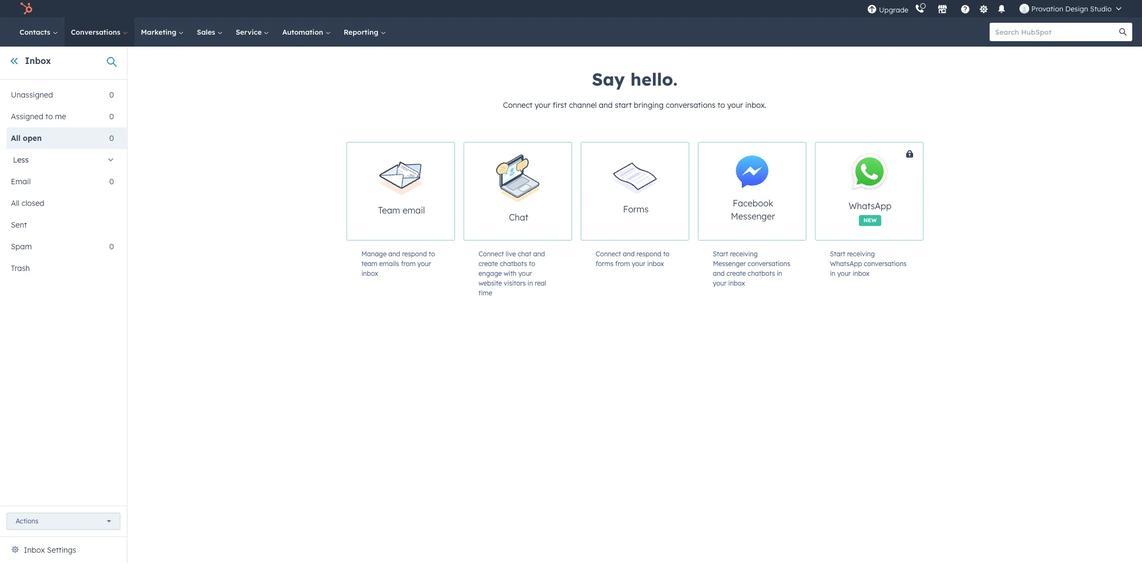 Task type: locate. For each thing, give the bounding box(es) containing it.
receiving
[[731, 250, 758, 258], [848, 250, 876, 258]]

calling icon button
[[911, 2, 930, 16]]

in inside connect live chat and create chatbots to engage with your website visitors in real time
[[528, 280, 533, 288]]

0 horizontal spatial receiving
[[731, 250, 758, 258]]

manage
[[362, 250, 387, 258]]

emails
[[380, 260, 399, 268]]

2 receiving from the left
[[848, 250, 876, 258]]

1 horizontal spatial create
[[727, 270, 747, 278]]

marketing
[[141, 28, 179, 36]]

2 horizontal spatial conversations
[[865, 260, 907, 268]]

0 vertical spatial create
[[479, 260, 498, 268]]

2 from from the left
[[616, 260, 630, 268]]

notifications image
[[998, 5, 1007, 15]]

1 vertical spatial messenger
[[713, 260, 747, 268]]

connect
[[503, 100, 533, 110], [479, 250, 504, 258], [596, 250, 622, 258]]

receiving down facebook messenger
[[731, 250, 758, 258]]

1 horizontal spatial chatbots
[[748, 270, 776, 278]]

unassigned
[[11, 90, 53, 100]]

email
[[403, 205, 425, 216]]

all left open
[[11, 134, 21, 143]]

from right emails
[[401, 260, 416, 268]]

start inside start receiving whatsapp conversations in your inbox
[[831, 250, 846, 258]]

respond for forms
[[637, 250, 662, 258]]

0 horizontal spatial from
[[401, 260, 416, 268]]

2 horizontal spatial in
[[831, 270, 836, 278]]

chat
[[518, 250, 532, 258]]

your inside connect live chat and create chatbots to engage with your website visitors in real time
[[519, 270, 532, 278]]

spam
[[11, 242, 32, 252]]

inbox.
[[746, 100, 767, 110]]

closed
[[22, 199, 44, 208]]

0 for all open
[[109, 134, 114, 143]]

inbox inside 'manage and respond to team emails from your inbox'
[[362, 270, 379, 278]]

1 from from the left
[[401, 260, 416, 268]]

receiving for messenger
[[731, 250, 758, 258]]

me
[[55, 112, 66, 122]]

new
[[864, 217, 878, 224]]

0 horizontal spatial chatbots
[[500, 260, 528, 268]]

1 horizontal spatial respond
[[637, 250, 662, 258]]

inbox down contacts link
[[25, 55, 51, 66]]

all for all open
[[11, 134, 21, 143]]

conversations inside start receiving messenger conversations and create chatbots in your inbox
[[748, 260, 791, 268]]

respond inside 'manage and respond to team emails from your inbox'
[[402, 250, 427, 258]]

0 vertical spatial messenger
[[732, 211, 776, 222]]

respond
[[402, 250, 427, 258], [637, 250, 662, 258]]

all
[[11, 134, 21, 143], [11, 199, 19, 208]]

0 vertical spatial whatsapp
[[849, 201, 892, 211]]

connect left first
[[503, 100, 533, 110]]

inbox
[[648, 260, 665, 268], [362, 270, 379, 278], [853, 270, 870, 278], [729, 280, 746, 288]]

all closed
[[11, 199, 44, 208]]

respond inside connect and respond to forms from your inbox
[[637, 250, 662, 258]]

with
[[504, 270, 517, 278]]

first
[[553, 100, 567, 110]]

0 horizontal spatial start
[[713, 250, 729, 258]]

inbox settings
[[24, 546, 76, 556]]

in
[[777, 270, 783, 278], [831, 270, 836, 278], [528, 280, 533, 288]]

search button
[[1115, 23, 1133, 41]]

conversations link
[[64, 17, 134, 47]]

forms
[[596, 260, 614, 268]]

1 vertical spatial whatsapp
[[831, 260, 863, 268]]

facebook
[[733, 198, 774, 209]]

receiving inside start receiving messenger conversations and create chatbots in your inbox
[[731, 250, 758, 258]]

connect inside connect and respond to forms from your inbox
[[596, 250, 622, 258]]

and inside connect and respond to forms from your inbox
[[623, 250, 635, 258]]

respond right manage
[[402, 250, 427, 258]]

create
[[479, 260, 498, 268], [727, 270, 747, 278]]

conversations for start receiving whatsapp conversations in your inbox
[[865, 260, 907, 268]]

0 vertical spatial chatbots
[[500, 260, 528, 268]]

1 horizontal spatial receiving
[[848, 250, 876, 258]]

all open
[[11, 134, 42, 143]]

start
[[713, 250, 729, 258], [831, 250, 846, 258]]

receiving down the new
[[848, 250, 876, 258]]

from inside 'manage and respond to team emails from your inbox'
[[401, 260, 416, 268]]

and inside 'manage and respond to team emails from your inbox'
[[389, 250, 401, 258]]

to
[[718, 100, 726, 110], [45, 112, 53, 122], [429, 250, 435, 258], [664, 250, 670, 258], [529, 260, 536, 268]]

connect inside connect live chat and create chatbots to engage with your website visitors in real time
[[479, 250, 504, 258]]

inbox left settings
[[24, 546, 45, 556]]

trash button
[[7, 258, 114, 280]]

your
[[535, 100, 551, 110], [728, 100, 744, 110], [418, 260, 431, 268], [632, 260, 646, 268], [519, 270, 532, 278], [838, 270, 852, 278], [713, 280, 727, 288]]

0 vertical spatial inbox
[[25, 55, 51, 66]]

conversations
[[71, 28, 123, 36]]

0 for unassigned
[[109, 90, 114, 100]]

0 horizontal spatial in
[[528, 280, 533, 288]]

start receiving whatsapp conversations in your inbox
[[831, 250, 907, 278]]

connect and respond to forms from your inbox
[[596, 250, 670, 268]]

menu
[[867, 0, 1130, 17]]

2 0 from the top
[[109, 112, 114, 122]]

and
[[599, 100, 613, 110], [389, 250, 401, 258], [534, 250, 545, 258], [623, 250, 635, 258], [713, 270, 725, 278]]

5 0 from the top
[[109, 242, 114, 252]]

help image
[[961, 5, 971, 15]]

your inside start receiving messenger conversations and create chatbots in your inbox
[[713, 280, 727, 288]]

0 horizontal spatial respond
[[402, 250, 427, 258]]

0 for email
[[109, 177, 114, 187]]

respond for team email
[[402, 250, 427, 258]]

calling icon image
[[916, 4, 925, 14]]

1 horizontal spatial start
[[831, 250, 846, 258]]

1 vertical spatial chatbots
[[748, 270, 776, 278]]

from right forms
[[616, 260, 630, 268]]

whatsapp
[[849, 201, 892, 211], [831, 260, 863, 268]]

1 0 from the top
[[109, 90, 114, 100]]

settings image
[[979, 5, 989, 14]]

inbox for inbox settings
[[24, 546, 45, 556]]

messenger inside start receiving messenger conversations and create chatbots in your inbox
[[713, 260, 747, 268]]

chatbots inside connect live chat and create chatbots to engage with your website visitors in real time
[[500, 260, 528, 268]]

messenger
[[732, 211, 776, 222], [713, 260, 747, 268]]

assigned to me
[[11, 112, 66, 122]]

None checkbox
[[815, 142, 964, 241]]

menu containing provation design studio
[[867, 0, 1130, 17]]

open
[[23, 134, 42, 143]]

2 respond from the left
[[637, 250, 662, 258]]

provation design studio button
[[1014, 0, 1129, 17]]

1 vertical spatial all
[[11, 199, 19, 208]]

2 start from the left
[[831, 250, 846, 258]]

1 vertical spatial inbox
[[24, 546, 45, 556]]

hubspot image
[[20, 2, 33, 15]]

connect up engage at the left top of page
[[479, 250, 504, 258]]

1 start from the left
[[713, 250, 729, 258]]

receiving inside start receiving whatsapp conversations in your inbox
[[848, 250, 876, 258]]

from inside connect and respond to forms from your inbox
[[616, 260, 630, 268]]

4 0 from the top
[[109, 177, 114, 187]]

0
[[109, 90, 114, 100], [109, 112, 114, 122], [109, 134, 114, 143], [109, 177, 114, 187], [109, 242, 114, 252]]

0 vertical spatial all
[[11, 134, 21, 143]]

Facebook Messenger checkbox
[[698, 142, 807, 241]]

1 respond from the left
[[402, 250, 427, 258]]

from
[[401, 260, 416, 268], [616, 260, 630, 268]]

whatsapp inside start receiving whatsapp conversations in your inbox
[[831, 260, 863, 268]]

respond down forms
[[637, 250, 662, 258]]

connect for forms
[[596, 250, 622, 258]]

connect up forms
[[596, 250, 622, 258]]

chatbots
[[500, 260, 528, 268], [748, 270, 776, 278]]

marketplaces button
[[932, 0, 955, 17]]

1 horizontal spatial conversations
[[748, 260, 791, 268]]

1 all from the top
[[11, 134, 21, 143]]

conversations inside start receiving whatsapp conversations in your inbox
[[865, 260, 907, 268]]

1 horizontal spatial in
[[777, 270, 783, 278]]

manage and respond to team emails from your inbox
[[362, 250, 435, 278]]

your inside start receiving whatsapp conversations in your inbox
[[838, 270, 852, 278]]

0 horizontal spatial create
[[479, 260, 498, 268]]

3 0 from the top
[[109, 134, 114, 143]]

team email
[[378, 205, 425, 216]]

1 vertical spatial create
[[727, 270, 747, 278]]

create inside start receiving messenger conversations and create chatbots in your inbox
[[727, 270, 747, 278]]

conversations
[[666, 100, 716, 110], [748, 260, 791, 268], [865, 260, 907, 268]]

sent button
[[7, 214, 114, 236]]

facebook messenger
[[732, 198, 776, 222]]

studio
[[1091, 4, 1113, 13]]

start inside start receiving messenger conversations and create chatbots in your inbox
[[713, 250, 729, 258]]

2 all from the top
[[11, 199, 19, 208]]

1 horizontal spatial from
[[616, 260, 630, 268]]

inbox
[[25, 55, 51, 66], [24, 546, 45, 556]]

to inside connect live chat and create chatbots to engage with your website visitors in real time
[[529, 260, 536, 268]]

service
[[236, 28, 264, 36]]

say
[[592, 68, 625, 90]]

upgrade image
[[868, 5, 878, 14]]

and inside connect live chat and create chatbots to engage with your website visitors in real time
[[534, 250, 545, 258]]

all closed button
[[7, 193, 114, 214]]

0 horizontal spatial conversations
[[666, 100, 716, 110]]

1 receiving from the left
[[731, 250, 758, 258]]

all inside button
[[11, 199, 19, 208]]

connect live chat and create chatbots to engage with your website visitors in real time
[[479, 250, 547, 297]]

Chat checkbox
[[464, 142, 572, 241]]

all left closed on the top of page
[[11, 199, 19, 208]]



Task type: vqa. For each thing, say whether or not it's contained in the screenshot.


Task type: describe. For each thing, give the bounding box(es) containing it.
team
[[378, 205, 400, 216]]

connect your first channel and start bringing conversations to your inbox.
[[503, 100, 767, 110]]

sales link
[[191, 17, 229, 47]]

provation design studio
[[1032, 4, 1113, 13]]

less
[[13, 155, 29, 165]]

Search HubSpot search field
[[990, 23, 1123, 41]]

trash
[[11, 264, 30, 274]]

start for start receiving messenger conversations and create chatbots in your inbox
[[713, 250, 729, 258]]

notifications button
[[993, 0, 1012, 17]]

0 for assigned to me
[[109, 112, 114, 122]]

say hello.
[[592, 68, 678, 90]]

real
[[535, 280, 547, 288]]

provation
[[1032, 4, 1064, 13]]

to inside connect and respond to forms from your inbox
[[664, 250, 670, 258]]

service link
[[229, 17, 276, 47]]

and inside start receiving messenger conversations and create chatbots in your inbox
[[713, 270, 725, 278]]

hello.
[[631, 68, 678, 90]]

sent
[[11, 220, 27, 230]]

in inside start receiving whatsapp conversations in your inbox
[[831, 270, 836, 278]]

start for start receiving whatsapp conversations in your inbox
[[831, 250, 846, 258]]

hubspot link
[[13, 2, 41, 15]]

marketplaces image
[[938, 5, 948, 15]]

design
[[1066, 4, 1089, 13]]

settings link
[[978, 3, 991, 14]]

actions button
[[7, 513, 120, 531]]

reporting
[[344, 28, 381, 36]]

start receiving messenger conversations and create chatbots in your inbox
[[713, 250, 791, 288]]

james peterson image
[[1020, 4, 1030, 14]]

search image
[[1120, 28, 1128, 36]]

live
[[506, 250, 516, 258]]

messenger inside checkbox
[[732, 211, 776, 222]]

reporting link
[[337, 17, 393, 47]]

email
[[11, 177, 31, 187]]

upgrade
[[880, 5, 909, 14]]

none checkbox containing whatsapp
[[815, 142, 964, 241]]

to inside 'manage and respond to team emails from your inbox'
[[429, 250, 435, 258]]

time
[[479, 289, 493, 297]]

automation link
[[276, 17, 337, 47]]

website
[[479, 280, 502, 288]]

forms
[[624, 204, 649, 215]]

contacts link
[[13, 17, 64, 47]]

in inside start receiving messenger conversations and create chatbots in your inbox
[[777, 270, 783, 278]]

chat
[[509, 212, 529, 223]]

chatbots inside start receiving messenger conversations and create chatbots in your inbox
[[748, 270, 776, 278]]

help button
[[957, 0, 975, 17]]

inbox settings link
[[24, 544, 76, 557]]

your inside connect and respond to forms from your inbox
[[632, 260, 646, 268]]

whatsapp new
[[849, 201, 892, 224]]

actions
[[16, 518, 38, 526]]

channel
[[569, 100, 597, 110]]

team
[[362, 260, 378, 268]]

marketing link
[[134, 17, 191, 47]]

bringing
[[634, 100, 664, 110]]

create inside connect live chat and create chatbots to engage with your website visitors in real time
[[479, 260, 498, 268]]

conversations for start receiving messenger conversations and create chatbots in your inbox
[[748, 260, 791, 268]]

automation
[[282, 28, 326, 36]]

start
[[615, 100, 632, 110]]

assigned
[[11, 112, 43, 122]]

engage
[[479, 270, 502, 278]]

receiving for whatsapp
[[848, 250, 876, 258]]

sales
[[197, 28, 217, 36]]

connect for chat
[[479, 250, 504, 258]]

Forms checkbox
[[581, 142, 690, 241]]

inbox inside connect and respond to forms from your inbox
[[648, 260, 665, 268]]

inbox inside start receiving whatsapp conversations in your inbox
[[853, 270, 870, 278]]

visitors
[[504, 280, 526, 288]]

Team email checkbox
[[347, 142, 455, 241]]

inbox inside start receiving messenger conversations and create chatbots in your inbox
[[729, 280, 746, 288]]

your inside 'manage and respond to team emails from your inbox'
[[418, 260, 431, 268]]

0 for spam
[[109, 242, 114, 252]]

all for all closed
[[11, 199, 19, 208]]

settings
[[47, 546, 76, 556]]

inbox for inbox
[[25, 55, 51, 66]]

contacts
[[20, 28, 52, 36]]



